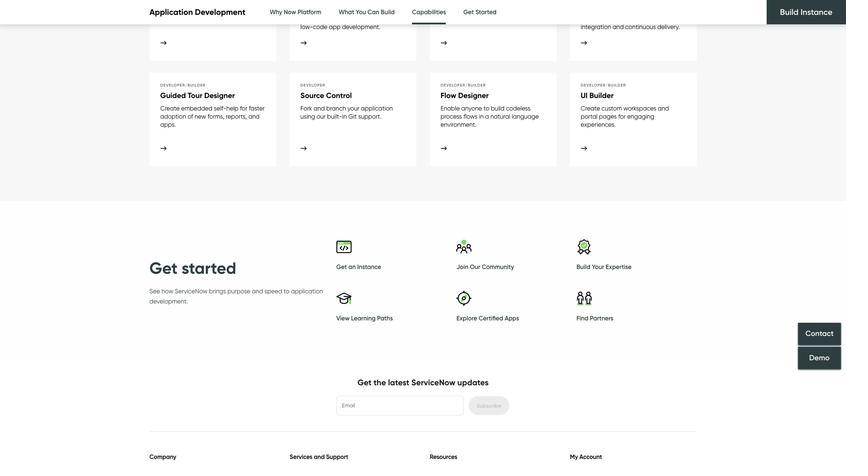 Task type: vqa. For each thing, say whether or not it's contained in the screenshot.
just
no



Task type: locate. For each thing, give the bounding box(es) containing it.
application
[[150, 7, 193, 17]]

0 vertical spatial the
[[181, 0, 190, 6]]

build instance
[[781, 7, 833, 17]]

using
[[512, 7, 527, 15], [301, 113, 315, 120]]

explore certified apps
[[457, 315, 519, 322]]

and left govern
[[362, 15, 373, 22]]

common
[[441, 16, 465, 23]]

ui
[[581, 91, 588, 100]]

1 horizontal spatial with
[[617, 15, 629, 22]]

or left as
[[466, 7, 472, 15]]

the inside extend the platform beyond it so low-code developers can build apps in compliance with it.
[[181, 0, 190, 6]]

0 vertical spatial using
[[512, 7, 527, 15]]

1 vertical spatial it
[[366, 7, 370, 14]]

get started link
[[464, 0, 497, 25]]

branch
[[327, 105, 346, 112]]

development. down how
[[150, 298, 188, 305]]

designer
[[204, 91, 235, 100], [459, 91, 489, 100]]

2 horizontal spatial build
[[781, 7, 799, 17]]

and inside import and export information on demand or as scheduled using common or custom-scripted apis.
[[461, 0, 472, 6]]

applications
[[581, 15, 616, 22]]

build your expertise
[[577, 263, 632, 271]]

code up compliance
[[173, 7, 187, 15]]

get for get an instance
[[337, 263, 347, 271]]

2 horizontal spatial in
[[479, 113, 484, 120]]

0 vertical spatial low-
[[160, 7, 173, 15]]

build instance link
[[767, 0, 847, 24]]

join
[[457, 263, 469, 271]]

build down so
[[233, 7, 247, 15]]

0 horizontal spatial build
[[233, 7, 247, 15]]

1 create from the left
[[160, 105, 180, 112]]

get inside 'get started' link
[[464, 8, 474, 16]]

2 vertical spatial for
[[619, 113, 626, 120]]

1 horizontal spatial build
[[577, 263, 591, 271]]

2 create from the left
[[581, 105, 601, 112]]

application right speed
[[291, 287, 323, 295]]

build
[[781, 7, 799, 17], [381, 8, 395, 16], [577, 263, 591, 271]]

information
[[493, 0, 525, 6]]

0 horizontal spatial designer
[[204, 91, 235, 100]]

enable
[[441, 105, 460, 112]]

1 vertical spatial to
[[484, 105, 490, 112]]

get started
[[150, 258, 236, 278]]

extend the platform beyond it so low-code developers can build apps in compliance with it.
[[160, 0, 263, 23]]

to inside enable anyone to build codeless process flows in a natural language environment.
[[484, 105, 490, 112]]

low- inside extend the platform beyond it so low-code developers can build apps in compliance with it.
[[160, 7, 173, 15]]

how
[[162, 287, 173, 295]]

for inside develop at scale for scoped applications with continuous integration and continuous delivery.
[[630, 7, 637, 14]]

for right scale
[[630, 7, 637, 14]]

create
[[160, 105, 180, 112], [581, 105, 601, 112]]

container image down collaborate,
[[301, 41, 307, 45]]

0 horizontal spatial to
[[284, 287, 290, 295]]

in
[[160, 16, 165, 23], [343, 113, 347, 120], [479, 113, 484, 120]]

and up demand
[[461, 0, 472, 6]]

1 vertical spatial code
[[313, 23, 328, 31]]

0 horizontal spatial using
[[301, 113, 315, 120]]

container image down apps.
[[160, 146, 166, 150]]

low- down extend
[[160, 7, 173, 15]]

an
[[349, 263, 356, 271]]

in inside fork and branch your application using our built-in git support.
[[343, 113, 347, 120]]

low-
[[160, 7, 173, 15], [301, 23, 313, 31]]

build
[[233, 7, 247, 15], [491, 105, 505, 112]]

and down scale
[[613, 23, 624, 31]]

your
[[592, 263, 605, 271]]

0 vertical spatial it
[[240, 0, 245, 6]]

and down faster
[[249, 113, 260, 120]]

source control
[[301, 91, 352, 100]]

built-
[[327, 113, 343, 120]]

0 horizontal spatial low-
[[160, 7, 173, 15]]

0 horizontal spatial in
[[160, 16, 165, 23]]

create inside "create custom workspaces and portal pages for engaging experiences."
[[581, 105, 601, 112]]

empower
[[301, 7, 327, 14]]

fork and branch your application using our built-in git support.
[[301, 105, 393, 120]]

get inside get an instance link
[[337, 263, 347, 271]]

1 horizontal spatial for
[[619, 113, 626, 120]]

and up our
[[314, 105, 325, 112]]

and inside "create custom workspaces and portal pages for engaging experiences."
[[658, 105, 670, 112]]

designer up the self-
[[204, 91, 235, 100]]

0 vertical spatial or
[[466, 7, 472, 15]]

flows
[[464, 113, 478, 120]]

1 with from the left
[[617, 15, 629, 22]]

1 vertical spatial using
[[301, 113, 315, 120]]

code
[[173, 7, 187, 15], [313, 23, 328, 31]]

1 horizontal spatial in
[[343, 113, 347, 120]]

self-
[[214, 105, 227, 112]]

0 horizontal spatial code
[[173, 7, 187, 15]]

or left the custom-
[[467, 16, 472, 23]]

why now platform
[[270, 8, 322, 16]]

using up apis.
[[512, 7, 527, 15]]

using down fork
[[301, 113, 315, 120]]

2 horizontal spatial for
[[630, 7, 637, 14]]

git
[[349, 113, 357, 120]]

1 horizontal spatial to
[[372, 7, 378, 14]]

1 horizontal spatial development.
[[342, 23, 381, 31]]

to right speed
[[284, 287, 290, 295]]

1 horizontal spatial it
[[366, 7, 370, 14]]

the for extend
[[181, 0, 190, 6]]

2 with from the left
[[201, 16, 212, 23]]

import
[[441, 0, 459, 6]]

language
[[512, 113, 539, 120]]

1 horizontal spatial application
[[361, 105, 393, 112]]

0 vertical spatial for
[[630, 7, 637, 14]]

scripted
[[498, 16, 520, 23]]

the up application development
[[181, 0, 190, 6]]

0 vertical spatial development.
[[342, 23, 381, 31]]

in left git
[[343, 113, 347, 120]]

container image
[[441, 41, 447, 45], [581, 41, 587, 45], [301, 146, 307, 150], [441, 146, 447, 150], [581, 146, 587, 150]]

and inside see how servicenow brings purpose and speed to application development.
[[252, 287, 263, 295]]

in inside enable anyone to build codeless process flows in a natural language environment.
[[479, 113, 484, 120]]

to up a
[[484, 105, 490, 112]]

1 vertical spatial application
[[291, 287, 323, 295]]

it inside extend the platform beyond it so low-code developers can build apps in compliance with it.
[[240, 0, 245, 6]]

build for build your expertise
[[577, 263, 591, 271]]

with down scale
[[617, 15, 629, 22]]

create up portal
[[581, 105, 601, 112]]

what you can build link
[[339, 0, 395, 25]]

for down custom
[[619, 113, 626, 120]]

1 horizontal spatial code
[[313, 23, 328, 31]]

0 vertical spatial instance
[[801, 7, 833, 17]]

0 vertical spatial build
[[233, 7, 247, 15]]

1 horizontal spatial using
[[512, 7, 527, 15]]

application development
[[150, 7, 246, 17]]

apps.
[[160, 121, 176, 128]]

0 vertical spatial application
[[361, 105, 393, 112]]

the for get
[[374, 378, 386, 388]]

container image for flow designer
[[441, 146, 447, 150]]

capabilities link
[[412, 0, 446, 26]]

container image for empower business and it to collaborate, manage, and govern low-code app development.
[[301, 41, 307, 45]]

the
[[181, 0, 190, 6], [374, 378, 386, 388]]

partners
[[590, 315, 614, 322]]

capabilities
[[412, 8, 446, 16]]

application inside fork and branch your application using our built-in git support.
[[361, 105, 393, 112]]

and left speed
[[252, 287, 263, 295]]

using inside fork and branch your application using our built-in git support.
[[301, 113, 315, 120]]

create up the adoption
[[160, 105, 180, 112]]

and right workspaces
[[658, 105, 670, 112]]

0 horizontal spatial for
[[240, 105, 248, 112]]

1 horizontal spatial build
[[491, 105, 505, 112]]

1 vertical spatial for
[[240, 105, 248, 112]]

code down collaborate,
[[313, 23, 328, 31]]

with inside develop at scale for scoped applications with continuous integration and continuous delivery.
[[617, 15, 629, 22]]

1 vertical spatial instance
[[358, 263, 381, 271]]

1 horizontal spatial instance
[[801, 7, 833, 17]]

get
[[464, 8, 474, 16], [150, 258, 178, 278], [337, 263, 347, 271], [358, 378, 372, 388]]

community
[[482, 263, 515, 271]]

support.
[[359, 113, 382, 120]]

flow
[[441, 91, 457, 100]]

application
[[361, 105, 393, 112], [291, 287, 323, 295]]

brings
[[209, 287, 226, 295]]

1 vertical spatial continuous
[[626, 23, 656, 31]]

1 vertical spatial the
[[374, 378, 386, 388]]

0 horizontal spatial it
[[240, 0, 245, 6]]

our
[[470, 263, 481, 271]]

updates
[[458, 378, 489, 388]]

and
[[461, 0, 472, 6], [353, 7, 364, 14], [362, 15, 373, 22], [613, 23, 624, 31], [314, 105, 325, 112], [658, 105, 670, 112], [249, 113, 260, 120], [252, 287, 263, 295], [314, 453, 325, 461]]

code inside empower business and it to collaborate, manage, and govern low-code app development.
[[313, 23, 328, 31]]

1 horizontal spatial designer
[[459, 91, 489, 100]]

govern
[[375, 15, 394, 22]]

code inside extend the platform beyond it so low-code developers can build apps in compliance with it.
[[173, 7, 187, 15]]

0 vertical spatial to
[[372, 7, 378, 14]]

0 horizontal spatial application
[[291, 287, 323, 295]]

demo link
[[799, 347, 842, 369]]

view
[[337, 315, 350, 322]]

2 horizontal spatial to
[[484, 105, 490, 112]]

Email text field
[[337, 396, 464, 415]]

low- down collaborate,
[[301, 23, 313, 31]]

create inside create embedded self-help for faster adoption of new forms, reports, and apps.
[[160, 105, 180, 112]]

reports,
[[226, 113, 247, 120]]

development. down you
[[342, 23, 381, 31]]

the left latest
[[374, 378, 386, 388]]

1 horizontal spatial create
[[581, 105, 601, 112]]

to
[[372, 7, 378, 14], [484, 105, 490, 112], [284, 287, 290, 295]]

servicenow
[[175, 287, 208, 295], [412, 378, 456, 388]]

2 vertical spatial to
[[284, 287, 290, 295]]

flow designer
[[441, 91, 489, 100]]

1 vertical spatial development.
[[150, 298, 188, 305]]

for up the reports, at the top left of page
[[240, 105, 248, 112]]

build for build instance
[[781, 7, 799, 17]]

get for get the latest servicenow updates
[[358, 378, 372, 388]]

and inside create embedded self-help for faster adoption of new forms, reports, and apps.
[[249, 113, 260, 120]]

with down developers at the top left of the page
[[201, 16, 212, 23]]

portal
[[581, 113, 598, 120]]

0 horizontal spatial create
[[160, 105, 180, 112]]

0 horizontal spatial servicenow
[[175, 287, 208, 295]]

1 vertical spatial build
[[491, 105, 505, 112]]

development
[[195, 7, 246, 17]]

servicenow inside see how servicenow brings purpose and speed to application development.
[[175, 287, 208, 295]]

find partners
[[577, 315, 614, 322]]

enable anyone to build codeless process flows in a natural language environment.
[[441, 105, 539, 128]]

0 vertical spatial code
[[173, 7, 187, 15]]

build inside enable anyone to build codeless process flows in a natural language environment.
[[491, 105, 505, 112]]

why
[[270, 8, 283, 16]]

export
[[474, 0, 492, 6]]

build up natural
[[491, 105, 505, 112]]

explore certified apps link
[[457, 291, 577, 326]]

development.
[[342, 23, 381, 31], [150, 298, 188, 305]]

in down extend
[[160, 16, 165, 23]]

1 vertical spatial low-
[[301, 23, 313, 31]]

import and export information on demand or as scheduled using common or custom-scripted apis.
[[441, 0, 534, 23]]

paths
[[377, 315, 393, 322]]

in inside extend the platform beyond it so low-code developers can build apps in compliance with it.
[[160, 16, 165, 23]]

1 vertical spatial servicenow
[[412, 378, 456, 388]]

0 horizontal spatial the
[[181, 0, 190, 6]]

0 vertical spatial servicenow
[[175, 287, 208, 295]]

designer up the anyone
[[459, 91, 489, 100]]

container image
[[160, 41, 166, 45], [301, 41, 307, 45], [160, 146, 166, 150]]

1 horizontal spatial low-
[[301, 23, 313, 31]]

0 horizontal spatial with
[[201, 16, 212, 23]]

1 horizontal spatial the
[[374, 378, 386, 388]]

to up govern
[[372, 7, 378, 14]]

0 horizontal spatial development.
[[150, 298, 188, 305]]

application up the support.
[[361, 105, 393, 112]]

in left a
[[479, 113, 484, 120]]

manage,
[[336, 15, 361, 22]]



Task type: describe. For each thing, give the bounding box(es) containing it.
subscribe
[[477, 402, 502, 409]]

services
[[290, 453, 313, 461]]

build inside extend the platform beyond it so low-code developers can build apps in compliance with it.
[[233, 7, 247, 15]]

development. inside see how servicenow brings purpose and speed to application development.
[[150, 298, 188, 305]]

demo
[[810, 353, 830, 362]]

learning
[[351, 315, 376, 322]]

and inside develop at scale for scoped applications with continuous integration and continuous delivery.
[[613, 23, 624, 31]]

and up manage,
[[353, 7, 364, 14]]

builder
[[590, 91, 614, 100]]

process
[[441, 113, 462, 120]]

using inside import and export information on demand or as scheduled using common or custom-scripted apis.
[[512, 7, 527, 15]]

business
[[328, 7, 351, 14]]

speed
[[265, 287, 282, 295]]

view learning paths
[[337, 315, 393, 322]]

create embedded self-help for faster adoption of new forms, reports, and apps.
[[160, 105, 265, 128]]

get for get started
[[464, 8, 474, 16]]

apis.
[[522, 16, 534, 23]]

our
[[317, 113, 326, 120]]

new
[[195, 113, 206, 120]]

contact
[[806, 329, 834, 338]]

get the latest servicenow updates
[[358, 378, 489, 388]]

develop
[[581, 7, 604, 14]]

guided
[[160, 91, 186, 100]]

what
[[339, 8, 355, 16]]

scoped
[[639, 7, 660, 14]]

at
[[606, 7, 612, 14]]

0 horizontal spatial instance
[[358, 263, 381, 271]]

pages
[[600, 113, 617, 120]]

scheduled
[[481, 7, 510, 15]]

faster
[[249, 105, 265, 112]]

get for get started
[[150, 258, 178, 278]]

purpose
[[228, 287, 251, 295]]

to inside empower business and it to collaborate, manage, and govern low-code app development.
[[372, 7, 378, 14]]

expertise
[[606, 263, 632, 271]]

low- inside empower business and it to collaborate, manage, and govern low-code app development.
[[301, 23, 313, 31]]

services and support
[[290, 453, 349, 461]]

explore
[[457, 315, 478, 322]]

container image for ui builder
[[581, 146, 587, 150]]

as
[[473, 7, 480, 15]]

to inside see how servicenow brings purpose and speed to application development.
[[284, 287, 290, 295]]

app
[[329, 23, 341, 31]]

now
[[284, 8, 296, 16]]

ui builder
[[581, 91, 614, 100]]

can
[[221, 7, 232, 15]]

compliance
[[167, 16, 199, 23]]

container image for source control
[[301, 146, 307, 150]]

source
[[301, 91, 325, 100]]

on
[[527, 0, 534, 6]]

beyond
[[217, 0, 238, 6]]

codeless
[[506, 105, 531, 112]]

build your expertise link
[[577, 239, 697, 274]]

scale
[[614, 7, 628, 14]]

development. inside empower business and it to collaborate, manage, and govern low-code app development.
[[342, 23, 381, 31]]

resources
[[430, 453, 458, 461]]

2 designer from the left
[[459, 91, 489, 100]]

natural
[[491, 113, 511, 120]]

empower business and it to collaborate, manage, and govern low-code app development.
[[301, 7, 394, 31]]

demand
[[441, 7, 465, 15]]

forms,
[[208, 113, 225, 120]]

for inside create embedded self-help for faster adoption of new forms, reports, and apps.
[[240, 105, 248, 112]]

subscribe button
[[469, 396, 510, 415]]

so
[[246, 0, 252, 6]]

apps
[[248, 7, 263, 15]]

create for ui
[[581, 105, 601, 112]]

container image down application
[[160, 41, 166, 45]]

contact link
[[799, 323, 842, 345]]

my
[[570, 453, 578, 461]]

0 vertical spatial continuous
[[631, 15, 661, 22]]

container image for create embedded self-help for faster adoption of new forms, reports, and apps.
[[160, 146, 166, 150]]

1 designer from the left
[[204, 91, 235, 100]]

and left support at the bottom left of the page
[[314, 453, 325, 461]]

develop at scale for scoped applications with continuous integration and continuous delivery.
[[581, 7, 680, 31]]

1 vertical spatial or
[[467, 16, 472, 23]]

why now platform link
[[270, 0, 322, 25]]

find
[[577, 315, 589, 322]]

create for guided
[[160, 105, 180, 112]]

anyone
[[462, 105, 482, 112]]

for inside "create custom workspaces and portal pages for engaging experiences."
[[619, 113, 626, 120]]

and inside fork and branch your application using our built-in git support.
[[314, 105, 325, 112]]

platform
[[192, 0, 216, 6]]

can
[[368, 8, 380, 16]]

environment.
[[441, 121, 477, 128]]

0 horizontal spatial build
[[381, 8, 395, 16]]

platform
[[298, 8, 322, 16]]

embedded
[[181, 105, 213, 112]]

account
[[580, 453, 603, 461]]

extend
[[160, 0, 180, 6]]

see how servicenow brings purpose and speed to application development.
[[150, 287, 323, 305]]

fork
[[301, 105, 312, 112]]

engaging
[[628, 113, 655, 120]]

it inside empower business and it to collaborate, manage, and govern low-code app development.
[[366, 7, 370, 14]]

latest
[[388, 378, 410, 388]]

developers
[[189, 7, 220, 15]]

you
[[356, 8, 366, 16]]

company
[[150, 453, 176, 461]]

tour
[[188, 91, 203, 100]]

application inside see how servicenow brings purpose and speed to application development.
[[291, 287, 323, 295]]

1 horizontal spatial servicenow
[[412, 378, 456, 388]]

control
[[326, 91, 352, 100]]

what you can build
[[339, 8, 395, 16]]

help
[[227, 105, 239, 112]]

adoption
[[160, 113, 186, 120]]

apps
[[505, 315, 519, 322]]

collaborate,
[[301, 15, 334, 22]]

with inside extend the platform beyond it so low-code developers can build apps in compliance with it.
[[201, 16, 212, 23]]



